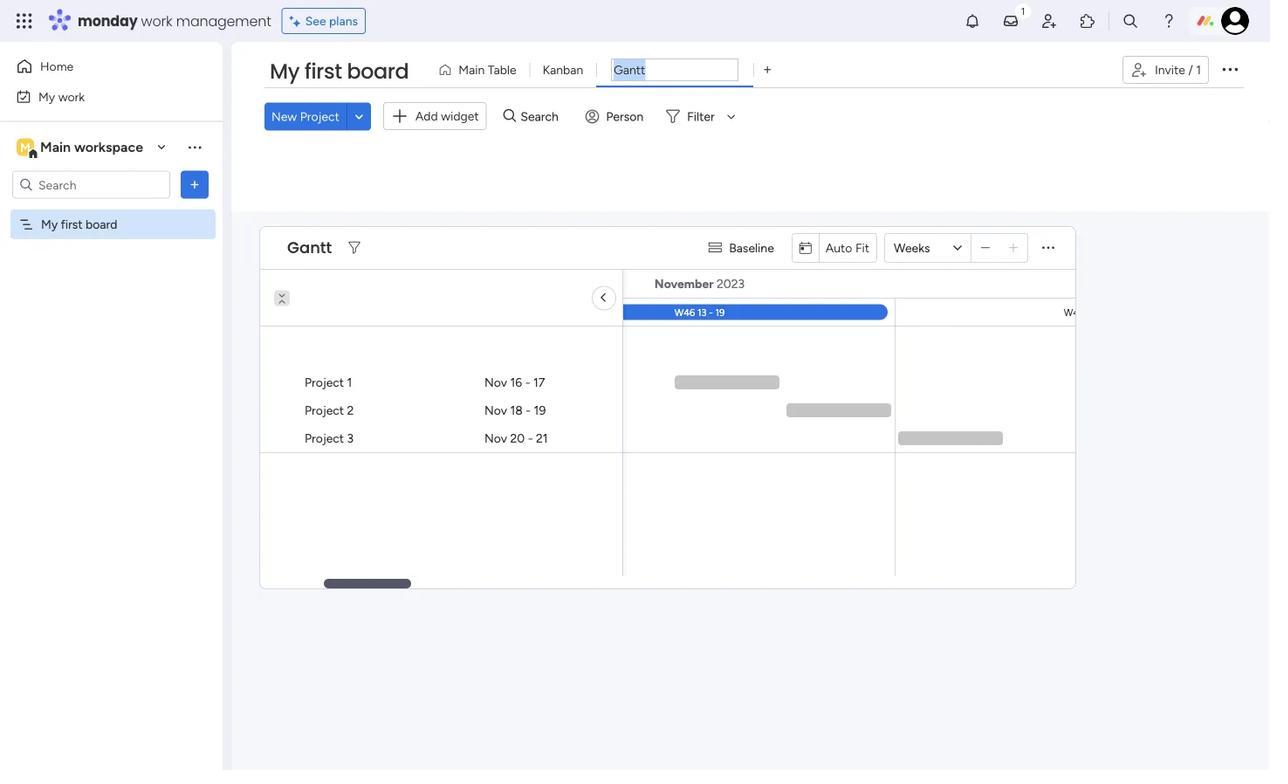 Task type: vqa. For each thing, say whether or not it's contained in the screenshot.
about team
no



Task type: locate. For each thing, give the bounding box(es) containing it.
my first board up angle down image in the top of the page
[[270, 57, 409, 86]]

project up project 2
[[305, 375, 344, 389]]

filter button
[[659, 102, 742, 130]]

my first board down the search in workspace field at the left top of page
[[41, 217, 117, 232]]

1 right /
[[1197, 62, 1202, 77]]

new project button
[[265, 102, 347, 130]]

0 horizontal spatial 20
[[510, 431, 525, 445]]

main
[[459, 62, 485, 77], [40, 139, 71, 155]]

board
[[347, 57, 409, 86], [86, 217, 117, 232]]

nov 20 - 21
[[485, 431, 548, 445]]

13
[[698, 306, 707, 318]]

w45
[[285, 306, 306, 318]]

inbox image
[[1002, 12, 1020, 30]]

0 vertical spatial 19
[[716, 306, 725, 318]]

0 vertical spatial nov
[[485, 375, 507, 389]]

1 vertical spatial work
[[58, 89, 85, 104]]

main right workspace icon
[[40, 139, 71, 155]]

None field
[[611, 59, 739, 81]]

w47   20 - 26
[[1064, 306, 1118, 318]]

0 horizontal spatial my first board
[[41, 217, 117, 232]]

v2 collapse down image
[[274, 284, 290, 295]]

select product image
[[16, 12, 33, 30]]

my inside list box
[[41, 217, 58, 232]]

- right 18
[[526, 403, 531, 417]]

2
[[347, 403, 354, 417]]

1 up 2
[[347, 375, 352, 389]]

my down home on the top left of page
[[38, 89, 55, 104]]

home button
[[10, 52, 188, 80]]

- for nov 20 - 21
[[528, 431, 533, 445]]

november 2023
[[655, 276, 745, 291]]

1 horizontal spatial board
[[347, 57, 409, 86]]

19
[[716, 306, 725, 318], [534, 403, 546, 417]]

my up new
[[270, 57, 300, 86]]

workspace image
[[17, 138, 34, 157]]

v2 search image
[[504, 107, 516, 126]]

my
[[270, 57, 300, 86], [38, 89, 55, 104], [41, 217, 58, 232]]

my first board
[[270, 57, 409, 86], [41, 217, 117, 232]]

- for nov 18 - 19
[[526, 403, 531, 417]]

v2 today image
[[800, 241, 812, 254]]

1 vertical spatial board
[[86, 217, 117, 232]]

nov left 16
[[485, 375, 507, 389]]

nov
[[485, 375, 507, 389], [485, 403, 507, 417], [485, 431, 507, 445]]

options image right /
[[1220, 58, 1241, 79]]

main for main workspace
[[40, 139, 71, 155]]

- left 21
[[528, 431, 533, 445]]

project left 2
[[305, 403, 344, 417]]

table
[[488, 62, 517, 77]]

20 for nov
[[510, 431, 525, 445]]

1 vertical spatial 19
[[534, 403, 546, 417]]

1 inside the gantt main content
[[347, 375, 352, 389]]

18
[[510, 403, 523, 417]]

project 1
[[305, 375, 352, 389]]

dapulse drag handle 3 image
[[271, 241, 278, 254]]

2 vertical spatial my
[[41, 217, 58, 232]]

2 nov from the top
[[485, 403, 507, 417]]

1 horizontal spatial main
[[459, 62, 485, 77]]

0 vertical spatial my
[[270, 57, 300, 86]]

main left the table
[[459, 62, 485, 77]]

board down the search in workspace field at the left top of page
[[86, 217, 117, 232]]

1 horizontal spatial my first board
[[270, 57, 409, 86]]

project for project 1
[[305, 375, 344, 389]]

person button
[[578, 102, 654, 130]]

my first board inside my first board field
[[270, 57, 409, 86]]

12
[[323, 306, 332, 318]]

project
[[300, 109, 340, 124], [305, 375, 344, 389], [305, 403, 344, 417], [305, 431, 344, 445]]

add widget button
[[383, 102, 487, 130]]

home
[[40, 59, 74, 74]]

nov 18 - 19
[[485, 403, 546, 417]]

my first board list box
[[0, 206, 223, 475]]

angle right image
[[603, 290, 606, 306]]

1 horizontal spatial 1
[[1197, 62, 1202, 77]]

w45   6 - 12
[[285, 306, 332, 318]]

- left 17 on the left of the page
[[525, 375, 530, 389]]

fit
[[856, 240, 870, 255]]

1 horizontal spatial options image
[[1220, 58, 1241, 79]]

0 horizontal spatial board
[[86, 217, 117, 232]]

1
[[1197, 62, 1202, 77], [347, 375, 352, 389]]

3 nov from the top
[[485, 431, 507, 445]]

0 vertical spatial my first board
[[270, 57, 409, 86]]

My first board field
[[265, 57, 413, 86]]

19 right 13
[[716, 306, 725, 318]]

1 vertical spatial first
[[61, 217, 83, 232]]

baseline
[[729, 240, 774, 255]]

0 vertical spatial 20
[[1087, 306, 1098, 318]]

0 horizontal spatial work
[[58, 89, 85, 104]]

0 vertical spatial work
[[141, 11, 173, 31]]

work
[[141, 11, 173, 31], [58, 89, 85, 104]]

arrow down image
[[721, 106, 742, 127]]

0 vertical spatial board
[[347, 57, 409, 86]]

new project
[[272, 109, 340, 124]]

1 horizontal spatial first
[[305, 57, 342, 86]]

2 vertical spatial nov
[[485, 431, 507, 445]]

work down home on the top left of page
[[58, 89, 85, 104]]

21
[[536, 431, 548, 445]]

0 horizontal spatial main
[[40, 139, 71, 155]]

management
[[176, 11, 271, 31]]

see
[[305, 14, 326, 28]]

main inside workspace selection element
[[40, 139, 71, 155]]

nov for nov 16 - 17
[[485, 375, 507, 389]]

my down the search in workspace field at the left top of page
[[41, 217, 58, 232]]

16
[[510, 375, 522, 389]]

20 left 21
[[510, 431, 525, 445]]

options image
[[1220, 58, 1241, 79], [186, 176, 203, 193]]

options image down workspace options image
[[186, 176, 203, 193]]

m
[[20, 140, 31, 155]]

- right 6
[[316, 306, 320, 318]]

1 vertical spatial my first board
[[41, 217, 117, 232]]

option
[[0, 209, 223, 212]]

1 vertical spatial options image
[[186, 176, 203, 193]]

1 nov from the top
[[485, 375, 507, 389]]

board up angle down image in the top of the page
[[347, 57, 409, 86]]

3
[[347, 431, 354, 445]]

main inside button
[[459, 62, 485, 77]]

nov down nov 18 - 19
[[485, 431, 507, 445]]

project right new
[[300, 109, 340, 124]]

gantt main content
[[113, 212, 1271, 770]]

19 for nov 18 - 19
[[534, 403, 546, 417]]

1 vertical spatial nov
[[485, 403, 507, 417]]

first down the search in workspace field at the left top of page
[[61, 217, 83, 232]]

1 horizontal spatial 20
[[1087, 306, 1098, 318]]

nov for nov 20 - 21
[[485, 431, 507, 445]]

work inside button
[[58, 89, 85, 104]]

add
[[416, 109, 438, 124]]

20
[[1087, 306, 1098, 318], [510, 431, 525, 445]]

0 vertical spatial first
[[305, 57, 342, 86]]

first
[[305, 57, 342, 86], [61, 217, 83, 232]]

- right 13
[[709, 306, 713, 318]]

- left 26
[[1101, 306, 1105, 318]]

w46   13 - 19
[[675, 306, 725, 318]]

1 image
[[1016, 1, 1031, 21]]

see plans button
[[282, 8, 366, 34]]

auto fit
[[826, 240, 870, 255]]

1 vertical spatial my
[[38, 89, 55, 104]]

gantt
[[287, 236, 332, 258]]

1 horizontal spatial 19
[[716, 306, 725, 318]]

1 vertical spatial 20
[[510, 431, 525, 445]]

0 horizontal spatial first
[[61, 217, 83, 232]]

0 vertical spatial main
[[459, 62, 485, 77]]

0 horizontal spatial 1
[[347, 375, 352, 389]]

6
[[308, 306, 314, 318]]

work for monday
[[141, 11, 173, 31]]

nov 16 - 17
[[485, 375, 545, 389]]

20 right the w47
[[1087, 306, 1098, 318]]

nov left 18
[[485, 403, 507, 417]]

17
[[533, 375, 545, 389]]

-
[[316, 306, 320, 318], [709, 306, 713, 318], [1101, 306, 1105, 318], [525, 375, 530, 389], [526, 403, 531, 417], [528, 431, 533, 445]]

first up new project button
[[305, 57, 342, 86]]

v2 collapse up image
[[274, 296, 290, 307]]

1 vertical spatial 1
[[347, 375, 352, 389]]

1 vertical spatial main
[[40, 139, 71, 155]]

first inside list box
[[61, 217, 83, 232]]

project 2
[[305, 403, 354, 417]]

19 right 18
[[534, 403, 546, 417]]

project left 3
[[305, 431, 344, 445]]

0 horizontal spatial 19
[[534, 403, 546, 417]]

0 vertical spatial 1
[[1197, 62, 1202, 77]]

- for nov 16 - 17
[[525, 375, 530, 389]]

1 horizontal spatial work
[[141, 11, 173, 31]]

help image
[[1161, 12, 1178, 30]]

work right monday
[[141, 11, 173, 31]]



Task type: describe. For each thing, give the bounding box(es) containing it.
add widget
[[416, 109, 479, 124]]

filter
[[687, 109, 715, 124]]

workspace
[[74, 139, 143, 155]]

invite / 1
[[1155, 62, 1202, 77]]

weeks
[[894, 240, 930, 255]]

auto fit button
[[819, 233, 877, 261]]

main workspace
[[40, 139, 143, 155]]

my inside field
[[270, 57, 300, 86]]

workspace selection element
[[17, 137, 146, 159]]

angle down image
[[355, 110, 363, 123]]

new
[[272, 109, 297, 124]]

monday work management
[[78, 11, 271, 31]]

invite / 1 button
[[1123, 56, 1209, 84]]

- for w45   6 - 12
[[316, 306, 320, 318]]

0 horizontal spatial options image
[[186, 176, 203, 193]]

add view image
[[764, 64, 771, 76]]

project 3
[[305, 431, 354, 445]]

20 for w47
[[1087, 306, 1098, 318]]

0 vertical spatial options image
[[1220, 58, 1241, 79]]

my inside button
[[38, 89, 55, 104]]

search everything image
[[1122, 12, 1140, 30]]

invite members image
[[1041, 12, 1058, 30]]

invite
[[1155, 62, 1186, 77]]

baseline button
[[701, 234, 785, 262]]

monday
[[78, 11, 138, 31]]

first inside field
[[305, 57, 342, 86]]

w46
[[675, 306, 695, 318]]

main table
[[459, 62, 517, 77]]

project inside button
[[300, 109, 340, 124]]

work for my
[[58, 89, 85, 104]]

project for project 3
[[305, 431, 344, 445]]

john smith image
[[1222, 7, 1250, 35]]

project for project 2
[[305, 403, 344, 417]]

v2 funnel image
[[349, 241, 360, 254]]

widget
[[441, 109, 479, 124]]

kanban
[[543, 62, 583, 77]]

my work button
[[10, 83, 188, 110]]

19 for w46   13 - 19
[[716, 306, 725, 318]]

Search in workspace field
[[37, 175, 146, 195]]

kanban button
[[530, 56, 597, 84]]

2023
[[717, 276, 745, 291]]

1 inside invite / 1 button
[[1197, 62, 1202, 77]]

november
[[655, 276, 714, 291]]

w47
[[1064, 306, 1085, 318]]

- for w47   20 - 26
[[1101, 306, 1105, 318]]

26
[[1107, 306, 1118, 318]]

board inside the my first board list box
[[86, 217, 117, 232]]

person
[[606, 109, 644, 124]]

Search field
[[516, 104, 569, 129]]

apps image
[[1079, 12, 1097, 30]]

plans
[[329, 14, 358, 28]]

main for main table
[[459, 62, 485, 77]]

auto
[[826, 240, 853, 255]]

workspace options image
[[186, 138, 203, 156]]

my work
[[38, 89, 85, 104]]

/
[[1189, 62, 1194, 77]]

main table button
[[432, 56, 530, 84]]

nov for nov 18 - 19
[[485, 403, 507, 417]]

see plans
[[305, 14, 358, 28]]

v2 minus image
[[981, 241, 991, 254]]

- for w46   13 - 19
[[709, 306, 713, 318]]

more dots image
[[1043, 241, 1055, 254]]

notifications image
[[964, 12, 982, 30]]

board inside my first board field
[[347, 57, 409, 86]]

my first board inside the my first board list box
[[41, 217, 117, 232]]



